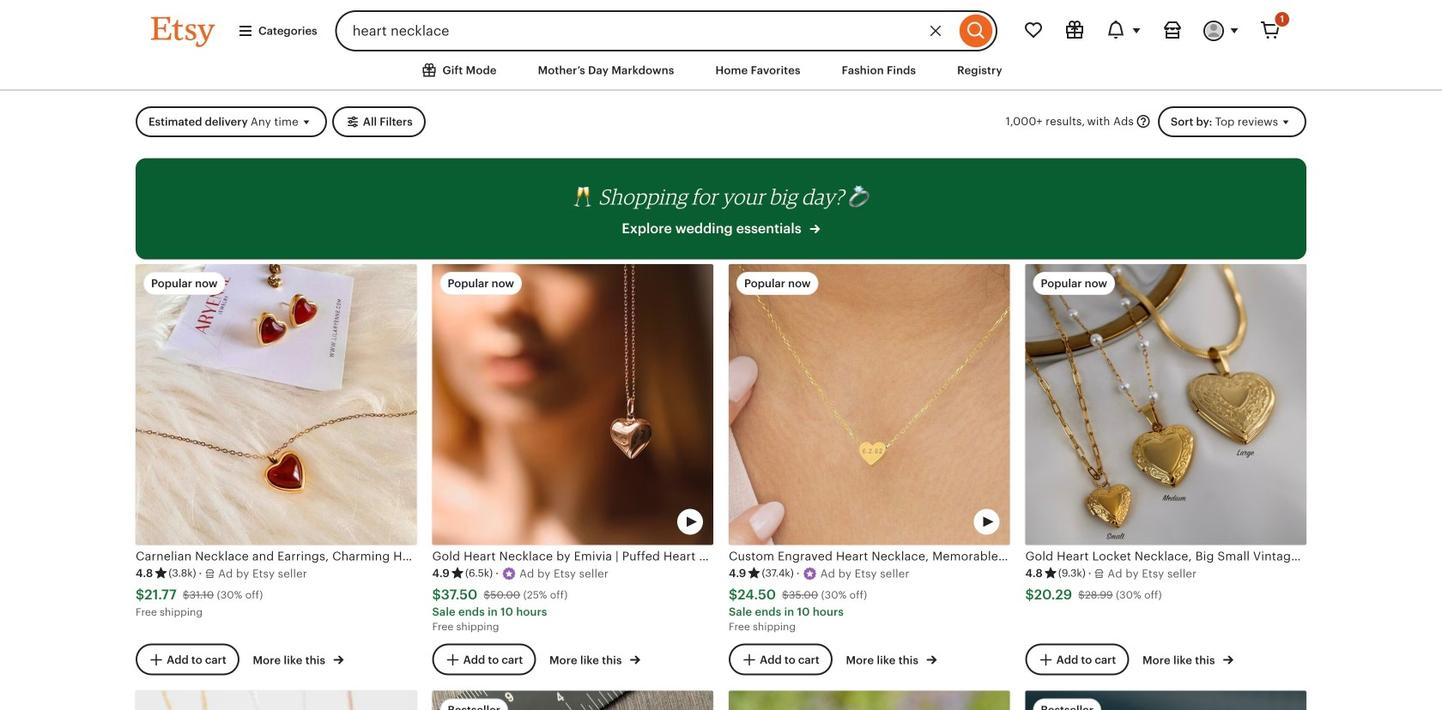 Task type: vqa. For each thing, say whether or not it's contained in the screenshot.
Product video Element related to 14kt Gold Filled  or Sterling Silver Layered Detangler Clasp, Multi Necklace Clasp, Gold/Silver  Tube bar Clasp-  Ships out from USA image on the left bottom
yes



Task type: locate. For each thing, give the bounding box(es) containing it.
minimalist heart pendant necklace in sterling silver,  tiny heart necklace, sweet and cute image
[[1025, 691, 1307, 711]]

gold heart necklace by emivia | puffed heart necklace | birthday gift for her image
[[432, 264, 713, 545]]

menu bar
[[0, 0, 1442, 91], [120, 52, 1322, 91]]

banner
[[120, 0, 1322, 52]]

4.8 star rating with 3.8k reviews image
[[136, 566, 196, 582]]

None search field
[[335, 10, 997, 52]]

product video element
[[432, 264, 713, 545], [729, 264, 1010, 545], [136, 691, 417, 711], [432, 691, 713, 711]]

Search for anything text field
[[335, 10, 955, 52]]

product video element for 14kt gold filled  or sterling silver layered detangler clasp, multi necklace clasp, gold/silver  tube bar clasp-  ships out from usa image
[[432, 691, 713, 711]]

4.9 star rating with 37.4k reviews image
[[729, 566, 794, 582]]

4.8 star rating with 9.3k reviews image
[[1025, 566, 1086, 582]]



Task type: describe. For each thing, give the bounding box(es) containing it.
bulk 50 heart  bronze tone blank  charms bc5158 image
[[729, 691, 1010, 711]]

4.9 star rating with 6.5k reviews image
[[432, 566, 493, 582]]

product video element for gold heart necklace by emivia | puffed heart necklace | birthday gift for her 'image'
[[432, 264, 713, 545]]

product video element for 'custom heart necklace • engrave heart pendant • personalized secret message charm • inspiration quote jewelry • sister mother gift • nm39f30' image
[[136, 691, 417, 711]]

carnelian necklace and earrings, charming heart necklace, dainty crystal necklace, christmas gift for her, gifts for wife image
[[136, 264, 417, 545]]

custom heart necklace • engrave heart pendant • personalized secret message charm • inspiration quote jewelry • sister mother gift • nm39f30 image
[[136, 691, 417, 711]]

gold heart locket necklace, big small vintage locket choker, heart locket, locket jewelry, heart locket pendant, birthday gift for her, mom image
[[1025, 264, 1307, 545]]

custom engraved heart necklace, memorable date jewelry, special date heart pendant, heart-shaped name pendant, name engraved heart keepsake image
[[729, 264, 1010, 545]]

14kt gold filled  or sterling silver layered detangler clasp, multi necklace clasp, gold/silver  tube bar clasp-  ships out from usa image
[[432, 691, 713, 711]]

product video element for custom engraved heart necklace, memorable date jewelry, special date heart pendant, heart-shaped name pendant, name engraved heart keepsake image
[[729, 264, 1010, 545]]



